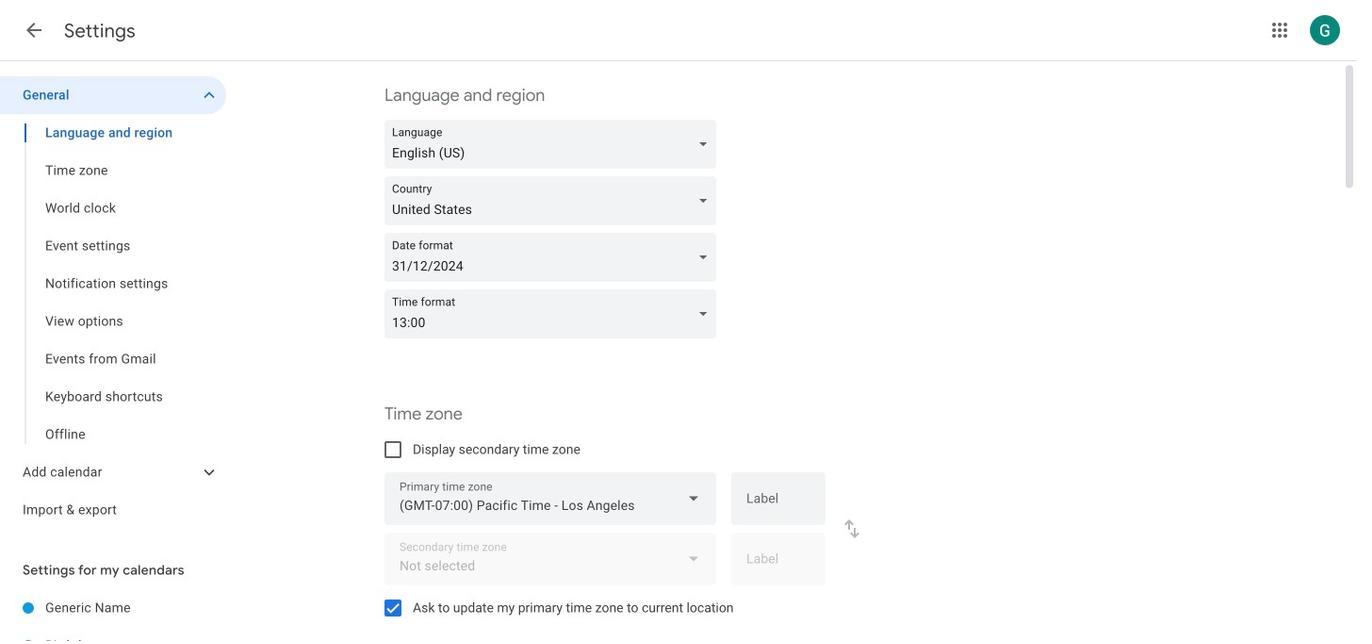 Task type: locate. For each thing, give the bounding box(es) containing it.
group
[[0, 114, 226, 453]]

2 tree from the top
[[0, 589, 226, 641]]

1 vertical spatial tree
[[0, 589, 226, 641]]

0 vertical spatial tree
[[0, 76, 226, 529]]

tree
[[0, 76, 226, 529], [0, 589, 226, 641]]

go back image
[[23, 19, 45, 41]]

general tree item
[[0, 76, 226, 114]]

Label for primary time zone. text field
[[747, 492, 811, 519]]

heading
[[64, 19, 136, 43]]

None field
[[385, 120, 724, 169], [385, 176, 724, 225], [385, 233, 724, 282], [385, 289, 724, 338], [385, 472, 716, 525], [385, 120, 724, 169], [385, 176, 724, 225], [385, 233, 724, 282], [385, 289, 724, 338], [385, 472, 716, 525]]



Task type: vqa. For each thing, say whether or not it's contained in the screenshot.
PM corresponding to 8 PM
no



Task type: describe. For each thing, give the bounding box(es) containing it.
1 tree from the top
[[0, 76, 226, 529]]

birthdays tree item
[[0, 627, 226, 641]]

generic name tree item
[[0, 589, 226, 627]]

Label for secondary time zone. text field
[[747, 553, 811, 579]]



